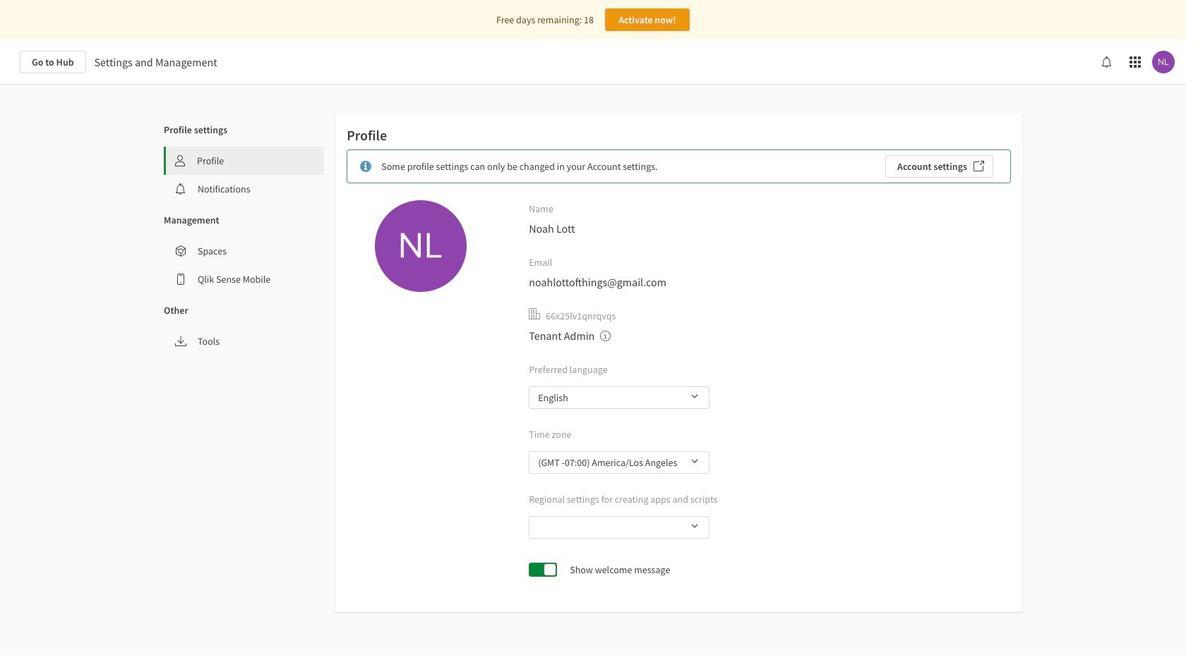 Task type: describe. For each thing, give the bounding box(es) containing it.
1 open image from the top
[[691, 393, 699, 401]]

3 open image from the top
[[691, 522, 699, 531]]



Task type: locate. For each thing, give the bounding box(es) containing it.
noah lott image
[[1152, 51, 1175, 73]]

None text field
[[530, 452, 682, 474], [530, 517, 682, 539], [530, 452, 682, 474], [530, 517, 682, 539]]

alert
[[347, 150, 1011, 184]]

2 open image from the top
[[691, 457, 699, 466]]

2 vertical spatial open image
[[691, 522, 699, 531]]

your roles:
tenant admin
shared space creator
private analytics content creator
data services contributor image
[[600, 331, 611, 342]]

your roles:
tenant admin
shared space creator
private analytics content creator
data services contributor tooltip
[[595, 329, 611, 343]]

None text field
[[530, 387, 682, 409]]

0 vertical spatial open image
[[691, 393, 699, 401]]

open image
[[691, 393, 699, 401], [691, 457, 699, 466], [691, 522, 699, 531]]

noah lott image
[[375, 201, 467, 292]]

1 vertical spatial open image
[[691, 457, 699, 466]]



Task type: vqa. For each thing, say whether or not it's contained in the screenshot.
Navigation pane element
no



